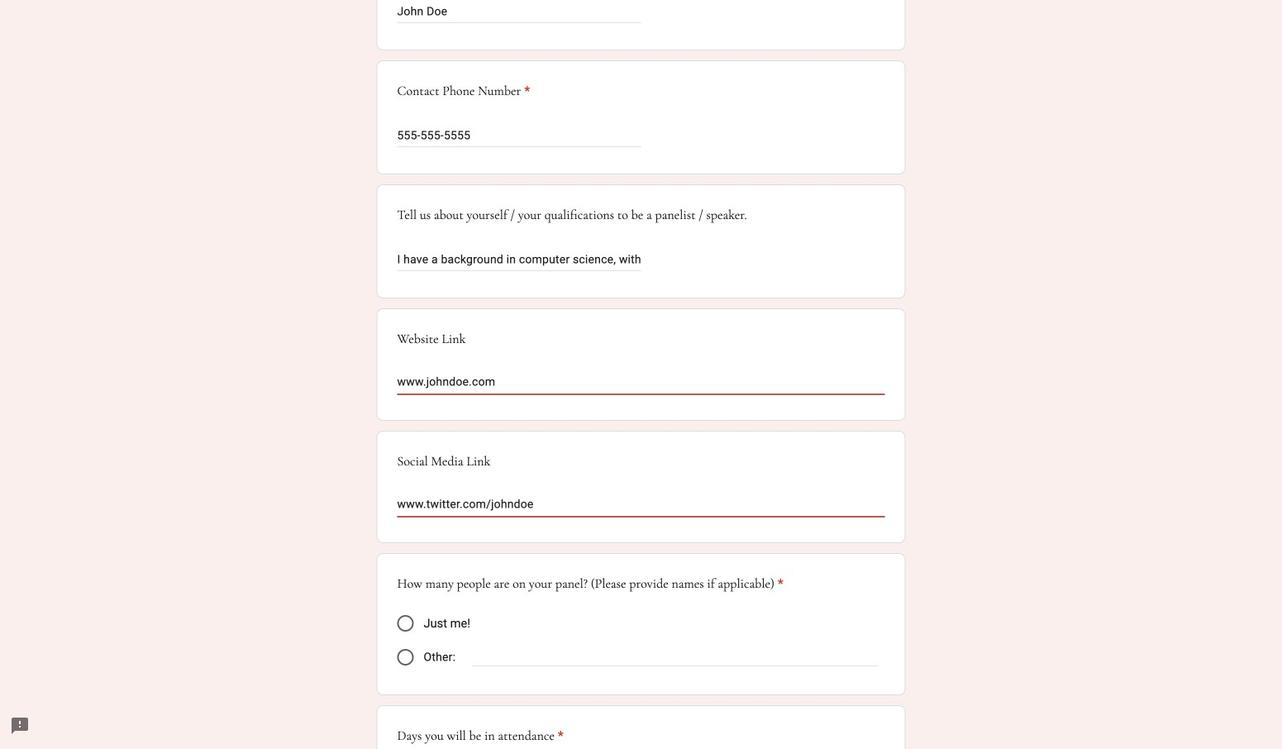 Task type: describe. For each thing, give the bounding box(es) containing it.
3 heading from the top
[[397, 726, 564, 746]]

Just me! radio
[[397, 615, 414, 632]]

1 heading from the top
[[397, 81, 530, 101]]

2 horizontal spatial required question element
[[775, 574, 784, 594]]

2 heading from the top
[[397, 574, 784, 594]]



Task type: locate. For each thing, give the bounding box(es) containing it.
Other response text field
[[472, 647, 879, 666]]

2 vertical spatial heading
[[397, 726, 564, 746]]

2 vertical spatial required question element
[[555, 726, 564, 746]]

1 horizontal spatial required question element
[[555, 726, 564, 746]]

None text field
[[397, 250, 641, 269], [397, 374, 885, 394], [397, 250, 641, 269], [397, 374, 885, 394]]

required question element
[[521, 81, 530, 101], [775, 574, 784, 594], [555, 726, 564, 746]]

0 vertical spatial required question element
[[521, 81, 530, 101]]

0 horizontal spatial required question element
[[521, 81, 530, 101]]

None radio
[[397, 649, 414, 666]]

None text field
[[397, 2, 641, 21], [397, 126, 641, 145], [397, 496, 885, 516], [397, 2, 641, 21], [397, 126, 641, 145], [397, 496, 885, 516]]

just me! image
[[397, 615, 414, 632]]

heading
[[397, 81, 530, 101], [397, 574, 784, 594], [397, 726, 564, 746]]

report a problem to google image
[[10, 716, 30, 736]]

1 vertical spatial required question element
[[775, 574, 784, 594]]

0 vertical spatial heading
[[397, 81, 530, 101]]

1 vertical spatial heading
[[397, 574, 784, 594]]



Task type: vqa. For each thing, say whether or not it's contained in the screenshot.
Rename Text Box
no



